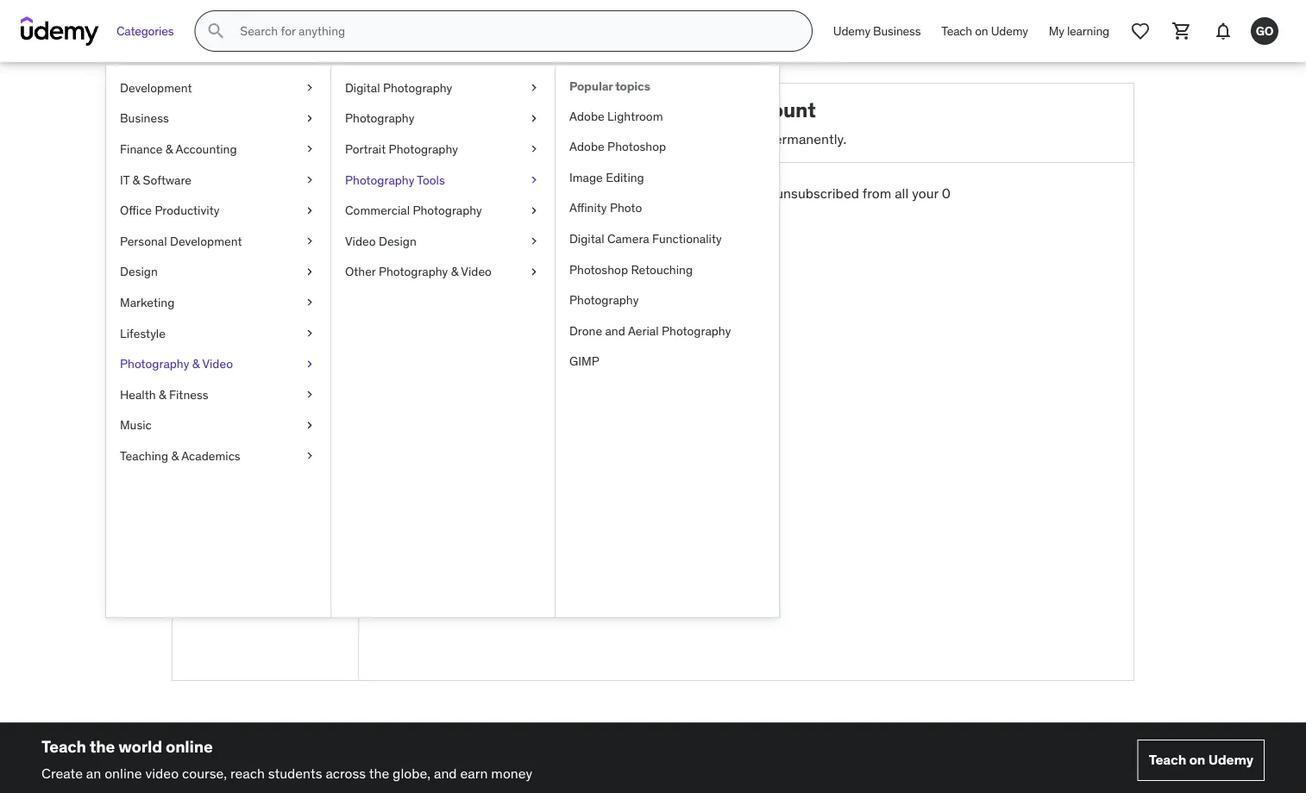 Task type: describe. For each thing, give the bounding box(es) containing it.
teach inside teach the world online create an online video course, reach students across the globe, and earn money
[[41, 737, 86, 758]]

on for bottom teach on udemy link
[[1190, 752, 1206, 770]]

photography & video
[[120, 356, 233, 372]]

& for academics
[[171, 448, 179, 464]]

other photography & video link
[[331, 257, 555, 288]]

development link
[[106, 72, 331, 103]]

globe,
[[393, 765, 431, 783]]

orlando
[[256, 214, 307, 232]]

popular topics
[[570, 79, 651, 94]]

1 vertical spatial photoshop
[[570, 262, 628, 277]]

api
[[186, 466, 208, 484]]

close
[[587, 184, 619, 202]]

xsmall image for commercial photography
[[527, 202, 541, 219]]

2 horizontal spatial video
[[461, 264, 492, 280]]

close account close your account permanently.
[[646, 97, 847, 147]]

subscriptions link
[[173, 357, 358, 383]]

marketing
[[120, 295, 175, 310]]

xsmall image for digital photography
[[527, 79, 541, 96]]

personal development
[[120, 233, 242, 249]]

commercial photography
[[345, 203, 482, 218]]

close for account
[[677, 97, 731, 123]]

1 vertical spatial development
[[170, 233, 242, 249]]

digital camera functionality link
[[556, 224, 779, 254]]

image editing
[[570, 170, 644, 185]]

xsmall image for lifestyle
[[303, 325, 317, 342]]

editing
[[606, 170, 644, 185]]

music
[[120, 418, 152, 433]]

world
[[118, 737, 162, 758]]

& for fitness
[[159, 387, 166, 403]]

photography up drone at the left top
[[570, 292, 639, 308]]

adobe photoshop
[[570, 139, 666, 154]]

0 horizontal spatial design
[[120, 264, 158, 280]]

teaching & academics link
[[106, 441, 331, 472]]

wishlist image
[[1131, 21, 1151, 41]]

my learning
[[1049, 23, 1110, 39]]

lifestyle
[[120, 326, 166, 341]]

create
[[41, 765, 83, 783]]

digital photography
[[345, 80, 452, 95]]

xsmall image for photography
[[527, 110, 541, 127]]

office
[[120, 203, 152, 218]]

personal development link
[[106, 226, 331, 257]]

students
[[268, 765, 322, 783]]

udemy for bottom teach on udemy link
[[1209, 752, 1254, 770]]

personal
[[120, 233, 167, 249]]

photo
[[610, 200, 642, 216]]

all
[[895, 184, 909, 202]]

photography tools element
[[555, 66, 779, 618]]

academics
[[181, 448, 241, 464]]

1 vertical spatial the
[[369, 765, 389, 783]]

photography up 'tools'
[[389, 141, 458, 157]]

notifications
[[186, 440, 265, 457]]

my learning link
[[1039, 10, 1120, 52]]

teach the world online create an online video course, reach students across the globe, and earn money
[[41, 737, 533, 783]]

0 vertical spatial photoshop
[[608, 139, 666, 154]]

warning:
[[488, 184, 547, 202]]

affinity photo link
[[556, 193, 779, 224]]

it & software
[[120, 172, 192, 188]]

permanently.
[[767, 130, 847, 147]]

categories button
[[106, 10, 184, 52]]

business link
[[106, 103, 331, 134]]

lightroom
[[608, 108, 663, 124]]

portrait photography link
[[331, 134, 555, 165]]

affinity
[[570, 200, 607, 216]]

0
[[942, 184, 951, 202]]

marketing link
[[106, 288, 331, 318]]

udemy business
[[834, 23, 921, 39]]

finance & accounting link
[[106, 134, 331, 165]]

office productivity
[[120, 203, 220, 218]]

account
[[735, 97, 816, 123]]

& inside other photography & video link
[[451, 264, 458, 280]]

digital for digital camera functionality
[[570, 231, 605, 247]]

0 vertical spatial development
[[120, 80, 192, 95]]

1 vertical spatial photography link
[[556, 285, 779, 316]]

0 vertical spatial the
[[90, 737, 115, 758]]

it
[[120, 172, 130, 188]]

drone
[[570, 323, 602, 339]]

lifestyle link
[[106, 318, 331, 349]]

1 vertical spatial close
[[646, 130, 681, 147]]

shopping cart with 0 items image
[[1172, 21, 1193, 41]]

your for you
[[623, 184, 649, 202]]

fitness
[[169, 387, 208, 403]]

0 vertical spatial will
[[734, 184, 754, 202]]

software
[[143, 172, 192, 188]]

xsmall image for teaching & academics
[[303, 448, 317, 465]]

photography down photography tools link
[[413, 203, 482, 218]]

xsmall image for photography & video
[[303, 356, 317, 373]]

adobe lightroom link
[[556, 101, 779, 132]]

if you close your account, you will be unsubscribed from all your 0 courses, and will lose access forever.
[[488, 184, 951, 221]]

payment methods link
[[173, 383, 358, 410]]

portrait photography
[[345, 141, 458, 157]]

xsmall image for photography tools
[[527, 172, 541, 188]]

commercial photography link
[[331, 195, 555, 226]]

commercial
[[345, 203, 410, 218]]

from
[[863, 184, 892, 202]]

photography tools link
[[331, 165, 555, 195]]

and inside photography tools 'element'
[[605, 323, 626, 339]]

xsmall image for personal development
[[303, 233, 317, 250]]

money
[[491, 765, 533, 783]]

if
[[550, 184, 558, 202]]

health
[[120, 387, 156, 403]]

gary
[[223, 214, 253, 232]]

xsmall image for portrait photography
[[527, 141, 541, 158]]

my
[[1049, 23, 1065, 39]]

notifications link
[[173, 436, 358, 462]]

notifications api clients
[[186, 440, 265, 484]]

2 horizontal spatial your
[[912, 184, 939, 202]]

finance
[[120, 141, 163, 157]]

photography tools
[[345, 172, 445, 188]]



Task type: vqa. For each thing, say whether or not it's contained in the screenshot.
the Advance in my field
no



Task type: locate. For each thing, give the bounding box(es) containing it.
you right if
[[562, 184, 583, 202]]

digital inside photography tools 'element'
[[570, 231, 605, 247]]

photography up "portrait photography"
[[383, 80, 452, 95]]

xsmall image for finance & accounting
[[303, 141, 317, 158]]

account inside close account close your account permanently.
[[714, 130, 763, 147]]

gary orlando
[[223, 214, 307, 232]]

close inside button
[[498, 248, 534, 266]]

xsmall image for business
[[303, 110, 317, 127]]

0 horizontal spatial video
[[202, 356, 233, 372]]

1 vertical spatial digital
[[570, 231, 605, 247]]

0 vertical spatial online
[[166, 737, 213, 758]]

the
[[90, 737, 115, 758], [369, 765, 389, 783]]

learning
[[1067, 23, 1110, 39]]

close down the "lightroom"
[[646, 130, 681, 147]]

account inside close account button
[[537, 248, 589, 266]]

subscriptions
[[186, 361, 271, 379]]

& right it
[[133, 172, 140, 188]]

0 horizontal spatial on
[[975, 23, 989, 39]]

teaching
[[120, 448, 168, 464]]

0 horizontal spatial you
[[562, 184, 583, 202]]

1 horizontal spatial online
[[166, 737, 213, 758]]

image
[[570, 170, 603, 185]]

1 horizontal spatial your
[[684, 130, 711, 147]]

0 horizontal spatial the
[[90, 737, 115, 758]]

digital for digital photography
[[345, 80, 380, 95]]

xsmall image for video design
[[527, 233, 541, 250]]

api clients link
[[173, 462, 358, 488]]

& inside teaching & academics link
[[171, 448, 179, 464]]

1 vertical spatial on
[[1190, 752, 1206, 770]]

photography up commercial
[[345, 172, 415, 188]]

0 vertical spatial business
[[873, 23, 921, 39]]

the up an
[[90, 737, 115, 758]]

portrait
[[345, 141, 386, 157]]

xsmall image inside digital photography link
[[527, 79, 541, 96]]

photoshop down camera
[[570, 262, 628, 277]]

music link
[[106, 410, 331, 441]]

video up other
[[345, 233, 376, 249]]

the left globe,
[[369, 765, 389, 783]]

xsmall image inside lifestyle link
[[303, 325, 317, 342]]

gimp link
[[556, 347, 779, 377]]

udemy
[[834, 23, 871, 39], [991, 23, 1029, 39], [1209, 752, 1254, 770]]

digital up portrait
[[345, 80, 380, 95]]

0 vertical spatial adobe
[[570, 108, 605, 124]]

will
[[734, 184, 754, 202], [569, 204, 589, 221]]

&
[[166, 141, 173, 157], [133, 172, 140, 188], [451, 264, 458, 280], [192, 356, 200, 372], [159, 387, 166, 403], [171, 448, 179, 464]]

0 horizontal spatial digital
[[345, 80, 380, 95]]

and for your
[[543, 204, 566, 221]]

adobe for adobe lightroom
[[570, 108, 605, 124]]

photography down video design "link"
[[379, 264, 448, 280]]

1 horizontal spatial and
[[543, 204, 566, 221]]

0 vertical spatial video
[[345, 233, 376, 249]]

adobe up "image"
[[570, 139, 605, 154]]

you up forever.
[[709, 184, 730, 202]]

1 vertical spatial account
[[537, 248, 589, 266]]

notifications image
[[1213, 21, 1234, 41]]

video
[[145, 765, 179, 783]]

0 vertical spatial design
[[379, 233, 417, 249]]

xsmall image inside music "link"
[[303, 417, 317, 434]]

xsmall image for office productivity
[[303, 202, 317, 219]]

design down commercial photography
[[379, 233, 417, 249]]

1 vertical spatial adobe
[[570, 139, 605, 154]]

video down video design "link"
[[461, 264, 492, 280]]

health & fitness
[[120, 387, 208, 403]]

xsmall image inside the office productivity link
[[303, 202, 317, 219]]

teach on udemy for bottom teach on udemy link
[[1149, 752, 1254, 770]]

and inside if you close your account, you will be unsubscribed from all your 0 courses, and will lose access forever.
[[543, 204, 566, 221]]

0 vertical spatial teach on udemy
[[942, 23, 1029, 39]]

an
[[86, 765, 101, 783]]

1 vertical spatial and
[[605, 323, 626, 339]]

0 vertical spatial close
[[677, 97, 731, 123]]

teach on udemy for top teach on udemy link
[[942, 23, 1029, 39]]

xsmall image for other photography & video
[[527, 264, 541, 281]]

development down 'categories' dropdown button at the top of page
[[120, 80, 192, 95]]

0 horizontal spatial online
[[105, 765, 142, 783]]

affinity photo
[[570, 200, 642, 216]]

1 vertical spatial video
[[461, 264, 492, 280]]

1 horizontal spatial business
[[873, 23, 921, 39]]

photography & video link
[[106, 349, 331, 380]]

xsmall image inside development link
[[303, 79, 317, 96]]

udemy business link
[[823, 10, 931, 52]]

2 horizontal spatial teach
[[1149, 752, 1187, 770]]

0 vertical spatial account
[[714, 130, 763, 147]]

video design link
[[331, 226, 555, 257]]

0 horizontal spatial udemy
[[834, 23, 871, 39]]

xsmall image inside portrait photography link
[[527, 141, 541, 158]]

xsmall image inside commercial photography link
[[527, 202, 541, 219]]

course,
[[182, 765, 227, 783]]

submit search image
[[206, 21, 226, 41]]

will left lose
[[569, 204, 589, 221]]

1 horizontal spatial digital
[[570, 231, 605, 247]]

xsmall image inside business 'link'
[[303, 110, 317, 127]]

& inside finance & accounting link
[[166, 141, 173, 157]]

account down affinity
[[537, 248, 589, 266]]

teaching & academics
[[120, 448, 241, 464]]

2 horizontal spatial udemy
[[1209, 752, 1254, 770]]

& right health
[[159, 387, 166, 403]]

2 horizontal spatial and
[[605, 323, 626, 339]]

tools
[[417, 172, 445, 188]]

subscriptions payment methods
[[186, 361, 298, 405]]

be
[[757, 184, 773, 202]]

1 horizontal spatial video
[[345, 233, 376, 249]]

1 vertical spatial online
[[105, 765, 142, 783]]

your for account
[[684, 130, 711, 147]]

& right teaching
[[171, 448, 179, 464]]

account
[[714, 130, 763, 147], [537, 248, 589, 266]]

close
[[677, 97, 731, 123], [646, 130, 681, 147], [498, 248, 534, 266]]

forever.
[[667, 204, 713, 221]]

xsmall image inside video design "link"
[[527, 233, 541, 250]]

your inside close account close your account permanently.
[[684, 130, 711, 147]]

xsmall image for design
[[303, 264, 317, 281]]

adobe lightroom
[[570, 108, 663, 124]]

and for online
[[434, 765, 457, 783]]

xsmall image
[[527, 79, 541, 96], [303, 110, 317, 127], [527, 110, 541, 127], [303, 141, 317, 158], [527, 141, 541, 158], [527, 172, 541, 188], [303, 202, 317, 219], [527, 202, 541, 219], [303, 233, 317, 250], [527, 233, 541, 250], [303, 264, 317, 281], [303, 294, 317, 311], [303, 325, 317, 342], [303, 417, 317, 434]]

account down 'account'
[[714, 130, 763, 147]]

1 vertical spatial business
[[120, 111, 169, 126]]

& for video
[[192, 356, 200, 372]]

1 horizontal spatial photography link
[[556, 285, 779, 316]]

photography up gimp link at the top
[[662, 323, 731, 339]]

& inside photography & video 'link'
[[192, 356, 200, 372]]

xsmall image for development
[[303, 79, 317, 96]]

and
[[543, 204, 566, 221], [605, 323, 626, 339], [434, 765, 457, 783]]

xsmall image for marketing
[[303, 294, 317, 311]]

0 vertical spatial on
[[975, 23, 989, 39]]

0 horizontal spatial your
[[623, 184, 649, 202]]

on for top teach on udemy link
[[975, 23, 989, 39]]

2 vertical spatial and
[[434, 765, 457, 783]]

aerial
[[628, 323, 659, 339]]

1 horizontal spatial the
[[369, 765, 389, 783]]

xsmall image inside the "design" "link"
[[303, 264, 317, 281]]

1 vertical spatial will
[[569, 204, 589, 221]]

photography
[[383, 80, 452, 95], [345, 111, 415, 126], [389, 141, 458, 157], [345, 172, 415, 188], [413, 203, 482, 218], [379, 264, 448, 280], [570, 292, 639, 308], [662, 323, 731, 339], [120, 356, 189, 372]]

teach on udemy
[[942, 23, 1029, 39], [1149, 752, 1254, 770]]

unsubscribed
[[776, 184, 859, 202]]

1 vertical spatial teach on udemy
[[1149, 752, 1254, 770]]

close down "courses,"
[[498, 248, 534, 266]]

1 adobe from the top
[[570, 108, 605, 124]]

1 horizontal spatial teach on udemy link
[[1138, 740, 1265, 782]]

will left the be
[[734, 184, 754, 202]]

1 vertical spatial design
[[120, 264, 158, 280]]

xsmall image inside it & software link
[[303, 172, 317, 188]]

xsmall image inside personal development link
[[303, 233, 317, 250]]

& for accounting
[[166, 141, 173, 157]]

0 horizontal spatial teach on udemy link
[[931, 10, 1039, 52]]

0 vertical spatial and
[[543, 204, 566, 221]]

& down video design "link"
[[451, 264, 458, 280]]

0 vertical spatial digital
[[345, 80, 380, 95]]

retouching
[[631, 262, 693, 277]]

xsmall image inside finance & accounting link
[[303, 141, 317, 158]]

0 horizontal spatial and
[[434, 765, 457, 783]]

topics
[[615, 79, 651, 94]]

0 vertical spatial teach on udemy link
[[931, 10, 1039, 52]]

photography link up "portrait photography"
[[331, 103, 555, 134]]

& up fitness
[[192, 356, 200, 372]]

0 horizontal spatial teach
[[41, 737, 86, 758]]

video
[[345, 233, 376, 249], [461, 264, 492, 280], [202, 356, 233, 372]]

gimp
[[570, 354, 600, 369]]

account,
[[652, 184, 705, 202]]

0 horizontal spatial will
[[569, 204, 589, 221]]

Search for anything text field
[[237, 16, 791, 46]]

go link
[[1244, 10, 1286, 52]]

photography up health & fitness
[[120, 356, 189, 372]]

earn
[[460, 765, 488, 783]]

2 vertical spatial video
[[202, 356, 233, 372]]

video design
[[345, 233, 417, 249]]

2 you from the left
[[709, 184, 730, 202]]

1 horizontal spatial account
[[714, 130, 763, 147]]

xsmall image for it & software
[[303, 172, 317, 188]]

and down if
[[543, 204, 566, 221]]

1 horizontal spatial udemy
[[991, 23, 1029, 39]]

popular
[[570, 79, 613, 94]]

1 horizontal spatial teach
[[942, 23, 973, 39]]

digital camera functionality
[[570, 231, 722, 247]]

finance & accounting
[[120, 141, 237, 157]]

adobe photoshop link
[[556, 132, 779, 162]]

design link
[[106, 257, 331, 288]]

xsmall image inside photography link
[[527, 110, 541, 127]]

on
[[975, 23, 989, 39], [1190, 752, 1206, 770]]

your up access
[[623, 184, 649, 202]]

0 vertical spatial photography link
[[331, 103, 555, 134]]

online up course,
[[166, 737, 213, 758]]

1 horizontal spatial will
[[734, 184, 754, 202]]

photoshop down the "lightroom"
[[608, 139, 666, 154]]

payment
[[186, 387, 241, 405]]

other photography & video
[[345, 264, 492, 280]]

2 vertical spatial close
[[498, 248, 534, 266]]

photography link down "retouching"
[[556, 285, 779, 316]]

business inside 'link'
[[120, 111, 169, 126]]

teach for top teach on udemy link
[[942, 23, 973, 39]]

photoshop retouching
[[570, 262, 693, 277]]

close account button
[[488, 236, 599, 278]]

design down personal
[[120, 264, 158, 280]]

online right an
[[105, 765, 142, 783]]

clients
[[211, 466, 252, 484]]

close up 'adobe photoshop' link
[[677, 97, 731, 123]]

adobe down popular
[[570, 108, 605, 124]]

xsmall image for health & fitness
[[303, 387, 317, 403]]

methods
[[244, 387, 298, 405]]

1 horizontal spatial on
[[1190, 752, 1206, 770]]

image editing link
[[556, 162, 779, 193]]

1 vertical spatial teach on udemy link
[[1138, 740, 1265, 782]]

development
[[120, 80, 192, 95], [170, 233, 242, 249]]

and inside teach the world online create an online video course, reach students across the globe, and earn money
[[434, 765, 457, 783]]

across
[[326, 765, 366, 783]]

xsmall image
[[303, 79, 317, 96], [303, 172, 317, 188], [527, 264, 541, 281], [303, 356, 317, 373], [303, 387, 317, 403], [303, 448, 317, 465]]

xsmall image for music
[[303, 417, 317, 434]]

1 horizontal spatial you
[[709, 184, 730, 202]]

digital photography link
[[331, 72, 555, 103]]

xsmall image inside photography & video 'link'
[[303, 356, 317, 373]]

your left 0
[[912, 184, 939, 202]]

video down lifestyle link
[[202, 356, 233, 372]]

camera
[[607, 231, 650, 247]]

xsmall image inside photography tools link
[[527, 172, 541, 188]]

teach for bottom teach on udemy link
[[1149, 752, 1187, 770]]

close account
[[498, 248, 589, 266]]

access
[[621, 204, 664, 221]]

& inside it & software link
[[133, 172, 140, 188]]

0 horizontal spatial teach on udemy
[[942, 23, 1029, 39]]

and left earn
[[434, 765, 457, 783]]

& right finance
[[166, 141, 173, 157]]

xsmall image inside health & fitness link
[[303, 387, 317, 403]]

1 horizontal spatial teach on udemy
[[1149, 752, 1254, 770]]

courses,
[[488, 204, 539, 221]]

udemy for top teach on udemy link
[[991, 23, 1029, 39]]

1 horizontal spatial design
[[379, 233, 417, 249]]

& inside health & fitness link
[[159, 387, 166, 403]]

and left aerial
[[605, 323, 626, 339]]

video inside "link"
[[345, 233, 376, 249]]

0 horizontal spatial photography link
[[331, 103, 555, 134]]

development down the office productivity link
[[170, 233, 242, 249]]

close for account
[[498, 248, 534, 266]]

0 horizontal spatial business
[[120, 111, 169, 126]]

0 horizontal spatial account
[[537, 248, 589, 266]]

& for software
[[133, 172, 140, 188]]

photography up portrait
[[345, 111, 415, 126]]

photography inside 'link'
[[120, 356, 189, 372]]

video inside 'link'
[[202, 356, 233, 372]]

adobe for adobe photoshop
[[570, 139, 605, 154]]

digital down affinity
[[570, 231, 605, 247]]

xsmall image inside the marketing link
[[303, 294, 317, 311]]

1 you from the left
[[562, 184, 583, 202]]

2 adobe from the top
[[570, 139, 605, 154]]

udemy image
[[21, 16, 99, 46]]

xsmall image inside other photography & video link
[[527, 264, 541, 281]]

your up image editing link
[[684, 130, 711, 147]]

xsmall image inside teaching & academics link
[[303, 448, 317, 465]]

productivity
[[155, 203, 220, 218]]

lose
[[592, 204, 618, 221]]



